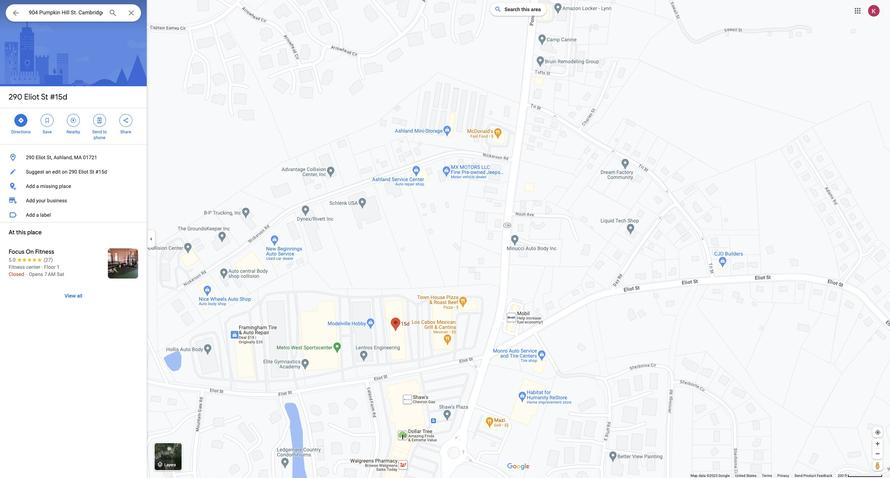 Task type: locate. For each thing, give the bounding box(es) containing it.
this right at
[[16, 229, 26, 236]]

google account: kenny nguyen  
(kenny.nguyen@adept.ai) image
[[869, 5, 880, 16]]

phone
[[94, 135, 106, 140]]

send inside the send to phone
[[92, 130, 102, 135]]

add down "suggest"
[[26, 184, 35, 189]]

0 horizontal spatial 290
[[9, 92, 22, 102]]

search this area button
[[490, 3, 547, 16]]

add left label
[[26, 212, 35, 218]]

on
[[62, 169, 68, 175]]

add left your
[[26, 198, 35, 204]]

0 vertical spatial eliot
[[24, 92, 39, 102]]

footer
[[691, 474, 838, 479]]

eliot
[[24, 92, 39, 102], [36, 155, 45, 161], [79, 169, 88, 175]]

add your business
[[26, 198, 67, 204]]

add your business link
[[0, 194, 147, 208]]

place down the on
[[59, 184, 71, 189]]

fitness up closed
[[9, 265, 25, 270]]

eliot up 
[[24, 92, 39, 102]]

0 horizontal spatial fitness
[[9, 265, 25, 270]]

2 horizontal spatial 290
[[69, 169, 77, 175]]

footer containing map data ©2023 google
[[691, 474, 838, 479]]

200 ft button
[[838, 474, 883, 478]]

this for at
[[16, 229, 26, 236]]

add a missing place button
[[0, 179, 147, 194]]

1 vertical spatial 290
[[26, 155, 34, 161]]

1 horizontal spatial place
[[59, 184, 71, 189]]

290 eliot st, ashland, ma 01721 button
[[0, 150, 147, 165]]

show street view coverage image
[[873, 461, 883, 471]]

fitness inside fitness center · floor 1 closed ⋅ opens 7 am sat
[[9, 265, 25, 270]]

0 vertical spatial place
[[59, 184, 71, 189]]

2 vertical spatial 290
[[69, 169, 77, 175]]

send
[[92, 130, 102, 135], [795, 474, 803, 478]]


[[44, 117, 50, 125]]

view all button
[[57, 288, 89, 305]]

290 right the on
[[69, 169, 77, 175]]

1 horizontal spatial #15d
[[95, 169, 107, 175]]

01721
[[83, 155, 97, 161]]

search this area
[[505, 6, 541, 12]]

 button
[[6, 4, 26, 23]]

send inside button
[[795, 474, 803, 478]]

0 vertical spatial send
[[92, 130, 102, 135]]

2 a from the top
[[36, 212, 39, 218]]

290 up "suggest"
[[26, 155, 34, 161]]

privacy button
[[778, 474, 790, 479]]

this inside 290 eliot st #15d main content
[[16, 229, 26, 236]]

place inside button
[[59, 184, 71, 189]]

add inside add a label button
[[26, 212, 35, 218]]

2 vertical spatial add
[[26, 212, 35, 218]]

1 horizontal spatial fitness
[[35, 249, 54, 256]]

1 vertical spatial this
[[16, 229, 26, 236]]


[[96, 117, 103, 125]]

all
[[77, 293, 82, 299]]

google
[[719, 474, 730, 478]]

 search field
[[6, 4, 141, 23]]

view
[[65, 293, 76, 299]]

0 vertical spatial this
[[522, 6, 530, 12]]

0 vertical spatial fitness
[[35, 249, 54, 256]]

feedback
[[817, 474, 833, 478]]

1 vertical spatial a
[[36, 212, 39, 218]]

0 vertical spatial add
[[26, 184, 35, 189]]

ft
[[845, 474, 848, 478]]

send up phone
[[92, 130, 102, 135]]

this
[[522, 6, 530, 12], [16, 229, 26, 236]]

add inside add your business link
[[26, 198, 35, 204]]

this left area
[[522, 6, 530, 12]]

floor
[[44, 265, 56, 270]]

ma
[[74, 155, 82, 161]]

1 add from the top
[[26, 184, 35, 189]]

0 horizontal spatial send
[[92, 130, 102, 135]]

1 vertical spatial add
[[26, 198, 35, 204]]

fitness
[[35, 249, 54, 256], [9, 265, 25, 270]]

eliot down the ma
[[79, 169, 88, 175]]

2 vertical spatial eliot
[[79, 169, 88, 175]]

view all
[[65, 293, 82, 299]]

⋅
[[25, 272, 28, 277]]

st inside suggest an edit on 290 eliot st #15d button
[[90, 169, 94, 175]]

place down the add a label
[[27, 229, 42, 236]]

st down 01721
[[90, 169, 94, 175]]

eliot left st,
[[36, 155, 45, 161]]

#15d up 
[[50, 92, 67, 102]]

2 add from the top
[[26, 198, 35, 204]]

a left missing
[[36, 184, 39, 189]]

1 vertical spatial eliot
[[36, 155, 45, 161]]

0 horizontal spatial st
[[41, 92, 48, 102]]


[[18, 117, 24, 125]]

None field
[[29, 8, 103, 17]]

st up 
[[41, 92, 48, 102]]

add inside add a missing place button
[[26, 184, 35, 189]]

a left label
[[36, 212, 39, 218]]

#15d
[[50, 92, 67, 102], [95, 169, 107, 175]]

1 horizontal spatial send
[[795, 474, 803, 478]]

center
[[26, 265, 40, 270]]

edit
[[52, 169, 61, 175]]

1 vertical spatial fitness
[[9, 265, 25, 270]]

this for search
[[522, 6, 530, 12]]


[[123, 117, 129, 125]]

290
[[9, 92, 22, 102], [26, 155, 34, 161], [69, 169, 77, 175]]

0 vertical spatial #15d
[[50, 92, 67, 102]]

0 vertical spatial a
[[36, 184, 39, 189]]

add a label button
[[0, 208, 147, 222]]

#15d down 01721
[[95, 169, 107, 175]]

1 vertical spatial #15d
[[95, 169, 107, 175]]

1 horizontal spatial 290
[[26, 155, 34, 161]]

a
[[36, 184, 39, 189], [36, 212, 39, 218]]

suggest an edit on 290 eliot st #15d button
[[0, 165, 147, 179]]

add
[[26, 184, 35, 189], [26, 198, 35, 204], [26, 212, 35, 218]]

1 horizontal spatial st
[[90, 169, 94, 175]]

add for add a label
[[26, 212, 35, 218]]

none field inside 904 pumpkin hill st. cambridge, ma 02138 field
[[29, 8, 103, 17]]

200
[[838, 474, 844, 478]]

map data ©2023 google
[[691, 474, 730, 478]]

this inside button
[[522, 6, 530, 12]]

layers
[[164, 463, 176, 468]]

terms button
[[762, 474, 773, 479]]

3 add from the top
[[26, 212, 35, 218]]

place
[[59, 184, 71, 189], [27, 229, 42, 236]]

0 vertical spatial 290
[[9, 92, 22, 102]]

business
[[47, 198, 67, 204]]

290 up 
[[9, 92, 22, 102]]

zoom in image
[[876, 442, 881, 447]]

united
[[736, 474, 746, 478]]

1 vertical spatial st
[[90, 169, 94, 175]]

·
[[42, 265, 43, 270]]

a for label
[[36, 212, 39, 218]]

0 horizontal spatial place
[[27, 229, 42, 236]]

1 a from the top
[[36, 184, 39, 189]]

fitness up (27)
[[35, 249, 54, 256]]

1 horizontal spatial this
[[522, 6, 530, 12]]

st
[[41, 92, 48, 102], [90, 169, 94, 175]]

send left product
[[795, 474, 803, 478]]

0 vertical spatial st
[[41, 92, 48, 102]]

1 vertical spatial send
[[795, 474, 803, 478]]

0 horizontal spatial this
[[16, 229, 26, 236]]

send product feedback
[[795, 474, 833, 478]]



Task type: describe. For each thing, give the bounding box(es) containing it.
missing
[[40, 184, 58, 189]]

opens
[[29, 272, 43, 277]]

sat
[[57, 272, 64, 277]]

map
[[691, 474, 698, 478]]

st,
[[47, 155, 52, 161]]

google maps element
[[0, 0, 891, 479]]

eliot for st
[[24, 92, 39, 102]]

states
[[747, 474, 757, 478]]

area
[[531, 6, 541, 12]]


[[12, 8, 20, 18]]

send for send to phone
[[92, 130, 102, 135]]

290 eliot st #15d
[[9, 92, 67, 102]]

5.0 stars 27 reviews image
[[9, 257, 53, 264]]

directions
[[11, 130, 31, 135]]

1
[[57, 265, 60, 270]]

at
[[9, 229, 15, 236]]

label
[[40, 212, 51, 218]]

focus on fitness
[[9, 249, 54, 256]]

send for send product feedback
[[795, 474, 803, 478]]

add a missing place
[[26, 184, 71, 189]]

7 am
[[44, 272, 56, 277]]

to
[[103, 130, 107, 135]]

your
[[36, 198, 46, 204]]

an
[[45, 169, 51, 175]]

5.0
[[9, 257, 16, 263]]

united states
[[736, 474, 757, 478]]

904 Pumpkin Hill St. Cambridge, MA 02138 field
[[6, 4, 141, 22]]

290 eliot st, ashland, ma 01721
[[26, 155, 97, 161]]

show your location image
[[875, 430, 882, 436]]

290 eliot st #15d main content
[[0, 0, 147, 479]]

290 for 290 eliot st, ashland, ma 01721
[[26, 155, 34, 161]]

290 for 290 eliot st #15d
[[9, 92, 22, 102]]

eliot for st,
[[36, 155, 45, 161]]

©2023
[[707, 474, 718, 478]]

united states button
[[736, 474, 757, 479]]

closed
[[9, 272, 24, 277]]

(27)
[[44, 257, 53, 263]]

send to phone
[[92, 130, 107, 140]]

1 vertical spatial place
[[27, 229, 42, 236]]

0 horizontal spatial #15d
[[50, 92, 67, 102]]

fitness center · floor 1 closed ⋅ opens 7 am sat
[[9, 265, 64, 277]]

share
[[120, 130, 131, 135]]

collapse side panel image
[[147, 235, 155, 243]]

product
[[804, 474, 817, 478]]

suggest
[[26, 169, 44, 175]]

nearby
[[67, 130, 80, 135]]

search
[[505, 6, 521, 12]]

at this place
[[9, 229, 42, 236]]

ashland,
[[54, 155, 73, 161]]

suggest an edit on 290 eliot st #15d
[[26, 169, 107, 175]]

footer inside google maps element
[[691, 474, 838, 479]]

add for add your business
[[26, 198, 35, 204]]

data
[[699, 474, 706, 478]]

actions for 290 eliot st #15d region
[[0, 108, 147, 144]]

terms
[[762, 474, 773, 478]]

focus
[[9, 249, 24, 256]]

save
[[43, 130, 52, 135]]

zoom out image
[[876, 452, 881, 457]]

a for missing
[[36, 184, 39, 189]]

200 ft
[[838, 474, 848, 478]]

send product feedback button
[[795, 474, 833, 479]]


[[70, 117, 77, 125]]

on
[[26, 249, 34, 256]]

#15d inside button
[[95, 169, 107, 175]]

add for add a missing place
[[26, 184, 35, 189]]

privacy
[[778, 474, 790, 478]]

add a label
[[26, 212, 51, 218]]



Task type: vqa. For each thing, say whether or not it's contained in the screenshot.
Saturday, March 16, 2024 element
no



